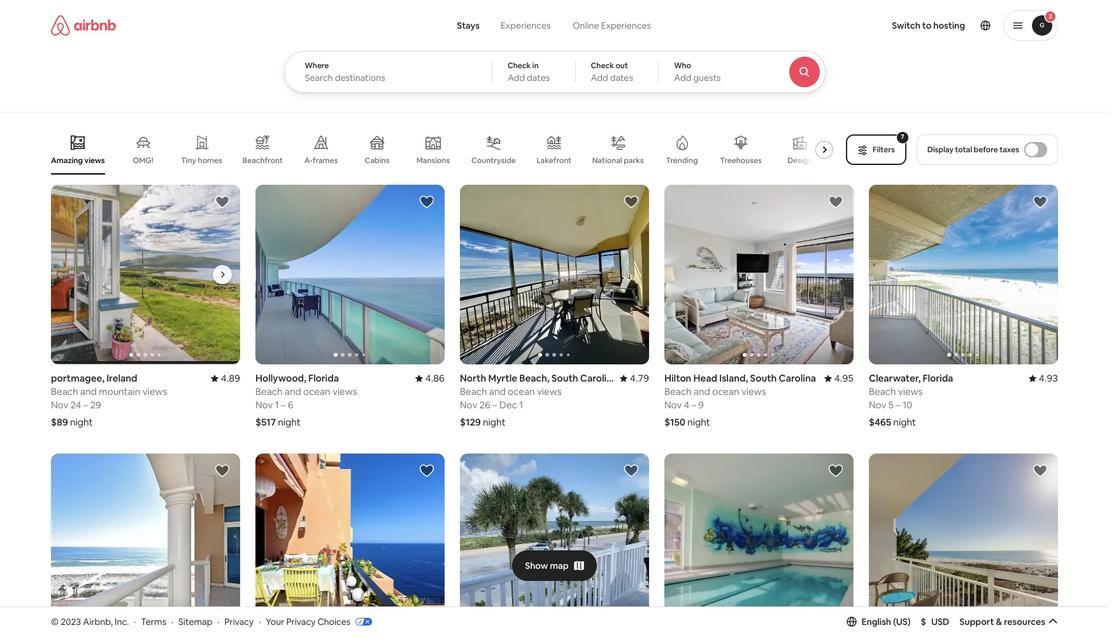 Task type: vqa. For each thing, say whether or not it's contained in the screenshot.


Task type: locate. For each thing, give the bounding box(es) containing it.
1 horizontal spatial 1
[[519, 399, 523, 411]]

dates inside check out add dates
[[610, 72, 633, 83]]

terms
[[141, 616, 166, 627]]

nov left 24
[[51, 399, 68, 411]]

ireland
[[106, 372, 137, 384]]

dates for check out add dates
[[610, 72, 633, 83]]

views
[[84, 155, 105, 165], [143, 386, 167, 398], [332, 386, 357, 398], [537, 386, 562, 398], [741, 386, 766, 398], [898, 386, 923, 398]]

beach down hollywood,
[[255, 386, 283, 398]]

2 check from the left
[[591, 61, 614, 71]]

4 night from the left
[[687, 416, 710, 428]]

– right 5
[[896, 399, 901, 411]]

2 experiences from the left
[[601, 20, 651, 31]]

4 · from the left
[[259, 616, 261, 627]]

add inside check in add dates
[[508, 72, 525, 83]]

night down 6
[[278, 416, 301, 428]]

and up 9
[[694, 386, 710, 398]]

your privacy choices link
[[266, 616, 372, 628]]

and up 6
[[285, 386, 301, 398]]

beach up 5
[[869, 386, 896, 398]]

None search field
[[284, 0, 860, 93]]

hosting
[[933, 20, 965, 31]]

–
[[83, 399, 88, 411], [281, 399, 286, 411], [492, 399, 497, 411], [692, 399, 696, 411], [896, 399, 901, 411]]

1 and from the left
[[80, 386, 97, 398]]

ocean inside hollywood, florida beach and ocean views nov 1 – 6 $517 night
[[303, 386, 330, 398]]

nov inside clearwater, florida beach views nov 5 – 10 $465 night
[[869, 399, 886, 411]]

0 horizontal spatial florida
[[308, 372, 339, 384]]

english (us) button
[[846, 616, 911, 627]]

· right inc.
[[134, 616, 136, 627]]

add to wishlist: pensacola beach, florida image
[[215, 463, 230, 479]]

portmagee,
[[51, 372, 104, 384]]

night inside beach and ocean views nov 26 – dec 1 $129 night
[[483, 416, 506, 428]]

1 horizontal spatial florida
[[923, 372, 953, 384]]

add down online experiences
[[591, 72, 608, 83]]

4.95
[[834, 372, 854, 384]]

nov up $517
[[255, 399, 273, 411]]

2 nov from the left
[[255, 399, 273, 411]]

ocean down island,
[[712, 386, 739, 398]]

0 horizontal spatial check
[[508, 61, 531, 71]]

tiny
[[181, 155, 196, 166]]

1 ocean from the left
[[303, 386, 330, 398]]

night down 9
[[687, 416, 710, 428]]

2 and from the left
[[285, 386, 301, 398]]

hilton head island, south carolina beach and ocean views nov 4 – 9 $150 night
[[664, 372, 816, 428]]

experiences up the in
[[501, 20, 551, 31]]

and up dec
[[489, 386, 506, 398]]

nov left 5
[[869, 399, 886, 411]]

1 florida from the left
[[308, 372, 339, 384]]

1 horizontal spatial dates
[[610, 72, 633, 83]]

add to wishlist: north myrtle beach, south carolina image
[[624, 194, 639, 210]]

&
[[996, 616, 1002, 627]]

and
[[80, 386, 97, 398], [285, 386, 301, 398], [489, 386, 506, 398], [694, 386, 710, 398]]

night down 10
[[893, 416, 916, 428]]

dates down out
[[610, 72, 633, 83]]

florida inside hollywood, florida beach and ocean views nov 1 – 6 $517 night
[[308, 372, 339, 384]]

0 horizontal spatial privacy
[[224, 616, 254, 627]]

clearwater, florida beach views nov 5 – 10 $465 night
[[869, 372, 953, 428]]

florida for clearwater, florida
[[923, 372, 953, 384]]

4.79
[[630, 372, 649, 384]]

choices
[[318, 616, 350, 627]]

3 ocean from the left
[[712, 386, 739, 398]]

4 nov from the left
[[664, 399, 682, 411]]

florida right hollywood,
[[308, 372, 339, 384]]

airbnb,
[[83, 616, 113, 627]]

$ usd
[[921, 616, 949, 627]]

dates
[[527, 72, 550, 83], [610, 72, 633, 83]]

4 and from the left
[[694, 386, 710, 398]]

1 beach from the left
[[51, 386, 78, 398]]

nov inside beach and ocean views nov 26 – dec 1 $129 night
[[460, 399, 477, 411]]

5 night from the left
[[893, 416, 916, 428]]

stays
[[457, 20, 480, 31]]

privacy
[[224, 616, 254, 627], [286, 616, 316, 627]]

privacy left "your"
[[224, 616, 254, 627]]

0 horizontal spatial dates
[[527, 72, 550, 83]]

beach for beach views
[[869, 386, 896, 398]]

– left 6
[[281, 399, 286, 411]]

check out add dates
[[591, 61, 633, 83]]

0 horizontal spatial ocean
[[303, 386, 330, 398]]

3 add from the left
[[674, 72, 691, 83]]

night down the "26"
[[483, 416, 506, 428]]

1 right dec
[[519, 399, 523, 411]]

experiences button
[[490, 13, 562, 38]]

– inside clearwater, florida beach views nov 5 – 10 $465 night
[[896, 399, 901, 411]]

nov left 4
[[664, 399, 682, 411]]

beach
[[51, 386, 78, 398], [255, 386, 283, 398], [460, 386, 487, 398], [664, 386, 692, 398], [869, 386, 896, 398]]

· right terms
[[171, 616, 173, 627]]

florida inside clearwater, florida beach views nov 5 – 10 $465 night
[[923, 372, 953, 384]]

1 nov from the left
[[51, 399, 68, 411]]

night down 24
[[70, 416, 93, 428]]

5
[[888, 399, 894, 411]]

1 inside beach and ocean views nov 26 – dec 1 $129 night
[[519, 399, 523, 411]]

beach inside clearwater, florida beach views nov 5 – 10 $465 night
[[869, 386, 896, 398]]

2 night from the left
[[278, 416, 301, 428]]

2 florida from the left
[[923, 372, 953, 384]]

ocean down hollywood,
[[303, 386, 330, 398]]

1 horizontal spatial ocean
[[508, 386, 535, 398]]

and up 29
[[80, 386, 97, 398]]

4.93 out of 5 average rating image
[[1029, 372, 1058, 384]]

beach for beach and mountain views
[[51, 386, 78, 398]]

3 beach from the left
[[460, 386, 487, 398]]

filters
[[873, 145, 895, 155]]

0 horizontal spatial add
[[508, 72, 525, 83]]

beach inside beach and ocean views nov 26 – dec 1 $129 night
[[460, 386, 487, 398]]

resources
[[1004, 616, 1045, 627]]

check for check in add dates
[[508, 61, 531, 71]]

2 horizontal spatial ocean
[[712, 386, 739, 398]]

beach inside hollywood, florida beach and ocean views nov 1 – 6 $517 night
[[255, 386, 283, 398]]

check left the in
[[508, 61, 531, 71]]

support
[[960, 616, 994, 627]]

who add guests
[[674, 61, 721, 83]]

florida
[[308, 372, 339, 384], [923, 372, 953, 384]]

night inside hollywood, florida beach and ocean views nov 1 – 6 $517 night
[[278, 416, 301, 428]]

nov left the "26"
[[460, 399, 477, 411]]

views inside hollywood, florida beach and ocean views nov 1 – 6 $517 night
[[332, 386, 357, 398]]

4 – from the left
[[692, 399, 696, 411]]

2 beach from the left
[[255, 386, 283, 398]]

display total before taxes button
[[917, 134, 1058, 165]]

4.79 out of 5 average rating image
[[620, 372, 649, 384]]

1 horizontal spatial privacy
[[286, 616, 316, 627]]

add down who
[[674, 72, 691, 83]]

1 horizontal spatial check
[[591, 61, 614, 71]]

1 left 6
[[275, 399, 279, 411]]

10
[[903, 399, 912, 411]]

out
[[616, 61, 628, 71]]

to
[[922, 20, 932, 31]]

1 horizontal spatial experiences
[[601, 20, 651, 31]]

·
[[134, 616, 136, 627], [171, 616, 173, 627], [217, 616, 219, 627], [259, 616, 261, 627]]

4.89 out of 5 average rating image
[[211, 372, 240, 384]]

24
[[70, 399, 81, 411]]

2023
[[61, 616, 81, 627]]

3 nov from the left
[[460, 399, 477, 411]]

experiences right online
[[601, 20, 651, 31]]

your privacy choices
[[266, 616, 350, 627]]

and inside portmagee, ireland beach and mountain views nov 24 – 29 $89 night
[[80, 386, 97, 398]]

beach up the "26"
[[460, 386, 487, 398]]

2 horizontal spatial add
[[674, 72, 691, 83]]

add to wishlist: panama city beach, florida image
[[828, 463, 843, 479]]

ocean inside beach and ocean views nov 26 – dec 1 $129 night
[[508, 386, 535, 398]]

add to wishlist: tabaiba, spain image
[[419, 463, 434, 479]]

4 beach from the left
[[664, 386, 692, 398]]

trending
[[666, 155, 698, 166]]

group
[[51, 125, 838, 175], [51, 185, 240, 364], [255, 185, 445, 364], [460, 185, 649, 364], [664, 185, 854, 364], [869, 185, 1058, 364], [51, 454, 240, 633], [255, 454, 445, 633], [460, 454, 649, 633], [664, 454, 854, 633], [869, 454, 1058, 633]]

0 horizontal spatial 1
[[275, 399, 279, 411]]

check inside check out add dates
[[591, 61, 614, 71]]

1 night from the left
[[70, 416, 93, 428]]

beach down "hilton"
[[664, 386, 692, 398]]

1 check from the left
[[508, 61, 531, 71]]

1 1 from the left
[[275, 399, 279, 411]]

views inside portmagee, ireland beach and mountain views nov 24 – 29 $89 night
[[143, 386, 167, 398]]

5 – from the left
[[896, 399, 901, 411]]

support & resources button
[[960, 616, 1058, 627]]

switch to hosting link
[[884, 12, 973, 39]]

privacy right "your"
[[286, 616, 316, 627]]

add for check in add dates
[[508, 72, 525, 83]]

5 nov from the left
[[869, 399, 886, 411]]

1 dates from the left
[[527, 72, 550, 83]]

night inside clearwater, florida beach views nov 5 – 10 $465 night
[[893, 416, 916, 428]]

ocean inside hilton head island, south carolina beach and ocean views nov 4 – 9 $150 night
[[712, 386, 739, 398]]

0 horizontal spatial experiences
[[501, 20, 551, 31]]

online experiences link
[[562, 13, 662, 38]]

add down experiences 'button'
[[508, 72, 525, 83]]

beachfront
[[243, 155, 283, 166]]

· left privacy link
[[217, 616, 219, 627]]

hilton
[[664, 372, 691, 384]]

check
[[508, 61, 531, 71], [591, 61, 614, 71]]

3 and from the left
[[489, 386, 506, 398]]

5 beach from the left
[[869, 386, 896, 398]]

add inside check out add dates
[[591, 72, 608, 83]]

ocean up dec
[[508, 386, 535, 398]]

(us)
[[893, 616, 911, 627]]

show map button
[[512, 550, 597, 581]]

– left 9
[[692, 399, 696, 411]]

show
[[525, 560, 548, 571]]

nov
[[51, 399, 68, 411], [255, 399, 273, 411], [460, 399, 477, 411], [664, 399, 682, 411], [869, 399, 886, 411]]

national parks
[[592, 155, 644, 165]]

dates inside check in add dates
[[527, 72, 550, 83]]

4.95 out of 5 average rating image
[[824, 372, 854, 384]]

– right the "26"
[[492, 399, 497, 411]]

beach inside portmagee, ireland beach and mountain views nov 24 – 29 $89 night
[[51, 386, 78, 398]]

privacy link
[[224, 616, 254, 627]]

– right 24
[[83, 399, 88, 411]]

2 dates from the left
[[610, 72, 633, 83]]

2 1 from the left
[[519, 399, 523, 411]]

· left "your"
[[259, 616, 261, 627]]

2 ocean from the left
[[508, 386, 535, 398]]

2 – from the left
[[281, 399, 286, 411]]

1 horizontal spatial add
[[591, 72, 608, 83]]

beach inside hilton head island, south carolina beach and ocean views nov 4 – 9 $150 night
[[664, 386, 692, 398]]

1 add from the left
[[508, 72, 525, 83]]

lakefront
[[537, 155, 572, 166]]

check inside check in add dates
[[508, 61, 531, 71]]

1 experiences from the left
[[501, 20, 551, 31]]

parks
[[624, 155, 644, 165]]

2 add from the left
[[591, 72, 608, 83]]

display total before taxes
[[927, 145, 1019, 155]]

florida right clearwater,
[[923, 372, 953, 384]]

ocean
[[303, 386, 330, 398], [508, 386, 535, 398], [712, 386, 739, 398]]

$465
[[869, 416, 891, 428]]

a-frames
[[304, 155, 338, 166]]

dates down the in
[[527, 72, 550, 83]]

beach up 24
[[51, 386, 78, 398]]

2 privacy from the left
[[286, 616, 316, 627]]

check left out
[[591, 61, 614, 71]]

3 night from the left
[[483, 416, 506, 428]]

1 inside hollywood, florida beach and ocean views nov 1 – 6 $517 night
[[275, 399, 279, 411]]

4.93
[[1039, 372, 1058, 384]]

3 – from the left
[[492, 399, 497, 411]]

1 – from the left
[[83, 399, 88, 411]]



Task type: describe. For each thing, give the bounding box(es) containing it.
carolina
[[779, 372, 816, 384]]

sitemap
[[178, 616, 212, 627]]

guests
[[693, 72, 721, 83]]

filters button
[[846, 134, 906, 165]]

mountain
[[99, 386, 140, 398]]

mansions
[[416, 155, 450, 166]]

total
[[955, 145, 972, 155]]

beach for beach and ocean views
[[255, 386, 283, 398]]

countryside
[[471, 155, 516, 166]]

taxes
[[1000, 145, 1019, 155]]

map
[[550, 560, 569, 571]]

3 · from the left
[[217, 616, 219, 627]]

amazing views
[[51, 155, 105, 165]]

1 privacy from the left
[[224, 616, 254, 627]]

show map
[[525, 560, 569, 571]]

clearwater,
[[869, 372, 921, 384]]

nov inside portmagee, ireland beach and mountain views nov 24 – 29 $89 night
[[51, 399, 68, 411]]

dec
[[499, 399, 517, 411]]

frames
[[313, 155, 338, 166]]

9
[[698, 399, 704, 411]]

sitemap link
[[178, 616, 212, 627]]

terms link
[[141, 616, 166, 627]]

check for check out add dates
[[591, 61, 614, 71]]

homes
[[198, 155, 222, 166]]

amazing
[[51, 155, 83, 165]]

nov inside hollywood, florida beach and ocean views nov 1 – 6 $517 night
[[255, 399, 273, 411]]

add to wishlist: clearwater, florida image
[[1033, 194, 1048, 210]]

profile element
[[682, 0, 1058, 51]]

2 · from the left
[[171, 616, 173, 627]]

night inside hilton head island, south carolina beach and ocean views nov 4 – 9 $150 night
[[687, 416, 710, 428]]

and inside hilton head island, south carolina beach and ocean views nov 4 – 9 $150 night
[[694, 386, 710, 398]]

hollywood, florida beach and ocean views nov 1 – 6 $517 night
[[255, 372, 357, 428]]

none search field containing stays
[[284, 0, 860, 93]]

views inside clearwater, florida beach views nov 5 – 10 $465 night
[[898, 386, 923, 398]]

add to wishlist: portmagee, ireland image
[[215, 194, 230, 210]]

$150
[[664, 416, 685, 428]]

and inside hollywood, florida beach and ocean views nov 1 – 6 $517 night
[[285, 386, 301, 398]]

before
[[974, 145, 998, 155]]

omg!
[[133, 155, 153, 166]]

add to wishlist: st. pete beach, florida image
[[624, 463, 639, 479]]

in
[[532, 61, 539, 71]]

night inside portmagee, ireland beach and mountain views nov 24 – 29 $89 night
[[70, 416, 93, 428]]

your
[[266, 616, 284, 627]]

english (us)
[[862, 616, 911, 627]]

online experiences
[[573, 20, 651, 31]]

add for check out add dates
[[591, 72, 608, 83]]

stays tab panel
[[284, 51, 860, 93]]

views inside hilton head island, south carolina beach and ocean views nov 4 – 9 $150 night
[[741, 386, 766, 398]]

4.86 out of 5 average rating image
[[415, 372, 445, 384]]

add to wishlist: hollywood, florida image
[[419, 194, 434, 210]]

usd
[[931, 616, 949, 627]]

4
[[684, 399, 689, 411]]

stays button
[[447, 13, 490, 38]]

1 · from the left
[[134, 616, 136, 627]]

$
[[921, 616, 926, 627]]

who
[[674, 61, 691, 71]]

terms · sitemap · privacy ·
[[141, 616, 261, 627]]

where
[[305, 61, 329, 71]]

$129
[[460, 416, 481, 428]]

4.89
[[221, 372, 240, 384]]

$89
[[51, 416, 68, 428]]

add inside who add guests
[[674, 72, 691, 83]]

switch
[[892, 20, 920, 31]]

cabins
[[365, 155, 389, 166]]

6
[[288, 399, 293, 411]]

$517
[[255, 416, 276, 428]]

– inside hilton head island, south carolina beach and ocean views nov 4 – 9 $150 night
[[692, 399, 696, 411]]

inc.
[[115, 616, 129, 627]]

views inside beach and ocean views nov 26 – dec 1 $129 night
[[537, 386, 562, 398]]

29
[[90, 399, 101, 411]]

dates for check in add dates
[[527, 72, 550, 83]]

– inside hollywood, florida beach and ocean views nov 1 – 6 $517 night
[[281, 399, 286, 411]]

and inside beach and ocean views nov 26 – dec 1 $129 night
[[489, 386, 506, 398]]

portmagee, ireland beach and mountain views nov 24 – 29 $89 night
[[51, 372, 167, 428]]

what can we help you find? tab list
[[447, 13, 562, 38]]

– inside portmagee, ireland beach and mountain views nov 24 – 29 $89 night
[[83, 399, 88, 411]]

national
[[592, 155, 622, 165]]

26
[[479, 399, 490, 411]]

– inside beach and ocean views nov 26 – dec 1 $129 night
[[492, 399, 497, 411]]

check in add dates
[[508, 61, 550, 83]]

4.86
[[425, 372, 445, 384]]

nov inside hilton head island, south carolina beach and ocean views nov 4 – 9 $150 night
[[664, 399, 682, 411]]

support & resources
[[960, 616, 1045, 627]]

south
[[750, 372, 777, 384]]

2 button
[[1003, 10, 1058, 41]]

island,
[[719, 372, 748, 384]]

add to wishlist: hilton head island, south carolina image
[[828, 194, 843, 210]]

© 2023 airbnb, inc. ·
[[51, 616, 136, 627]]

experiences inside 'online experiences' link
[[601, 20, 651, 31]]

2
[[1049, 12, 1052, 20]]

©
[[51, 616, 59, 627]]

tiny homes
[[181, 155, 222, 166]]

Where field
[[305, 72, 471, 83]]

online
[[573, 20, 599, 31]]

hollywood,
[[255, 372, 306, 384]]

display
[[927, 145, 954, 155]]

add to wishlist: treasure island, florida image
[[1033, 463, 1048, 479]]

design
[[788, 155, 813, 166]]

florida for hollywood, florida
[[308, 372, 339, 384]]

group containing amazing views
[[51, 125, 838, 175]]

english
[[862, 616, 891, 627]]

experiences inside experiences 'button'
[[501, 20, 551, 31]]

head
[[694, 372, 717, 384]]

a-
[[304, 155, 313, 166]]



